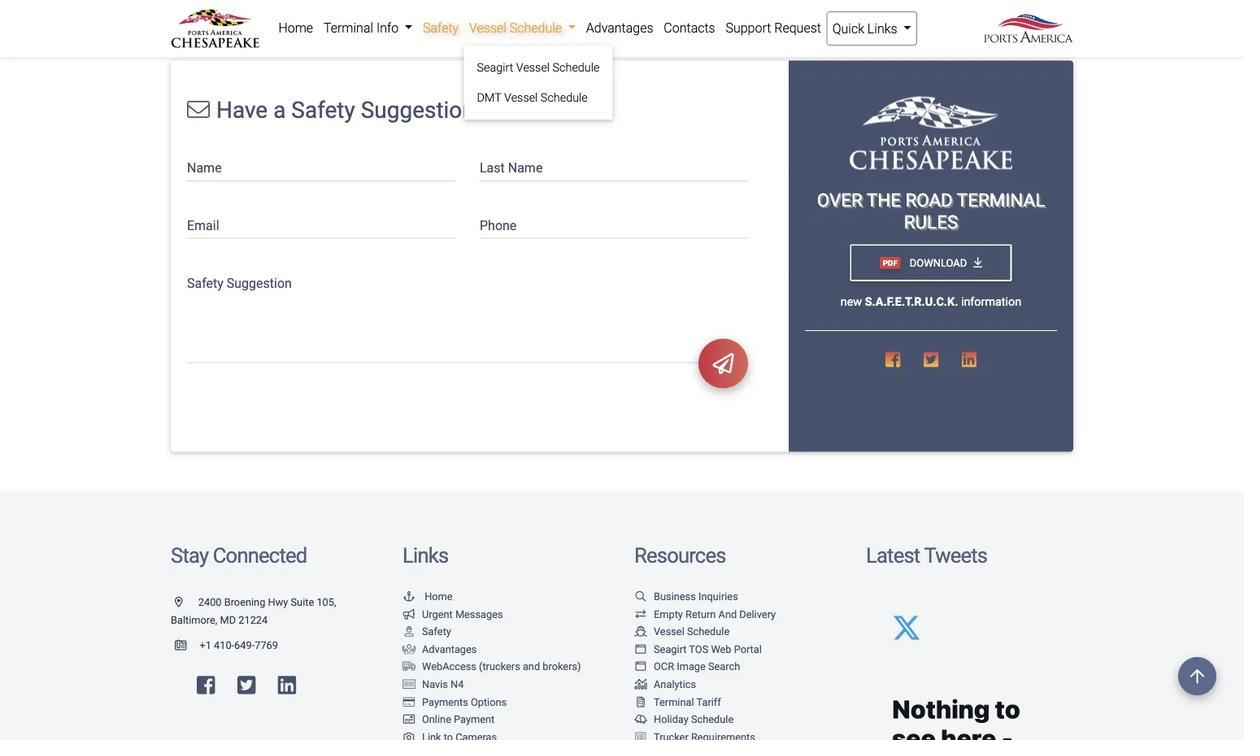 Task type: locate. For each thing, give the bounding box(es) containing it.
vessel schedule inside vessel schedule link
[[469, 20, 565, 35]]

seagirt up ocr
[[654, 644, 687, 656]]

0 horizontal spatial name
[[187, 161, 222, 176]]

analytics link
[[635, 679, 697, 691]]

seagirt up the dmt
[[477, 60, 514, 74]]

0 vertical spatial terminal
[[324, 20, 374, 35]]

suite
[[291, 597, 314, 609]]

a
[[274, 97, 286, 124]]

seagirt tos web portal
[[654, 644, 762, 656]]

ocr image search link
[[635, 661, 741, 673]]

safety link right the info
[[418, 11, 464, 44]]

0 vertical spatial vessel schedule
[[469, 20, 565, 35]]

seagirt vessel schedule link
[[471, 52, 607, 83]]

vessel up dmt vessel schedule
[[517, 60, 550, 74]]

home link up urgent
[[403, 591, 453, 603]]

1 vertical spatial vessel schedule link
[[635, 626, 730, 638]]

quick links link
[[827, 11, 918, 46]]

last name
[[480, 161, 543, 176]]

home
[[279, 20, 313, 35], [425, 591, 453, 603]]

terminal
[[324, 20, 374, 35], [654, 696, 695, 709]]

name up email
[[187, 161, 222, 176]]

0 vertical spatial seagirt
[[477, 60, 514, 74]]

1 horizontal spatial home link
[[403, 591, 453, 603]]

schedule up seagirt vessel schedule on the top of page
[[510, 20, 562, 35]]

0 horizontal spatial seagirt
[[477, 60, 514, 74]]

1 vertical spatial facebook square image
[[197, 675, 215, 696]]

container storage image
[[403, 680, 416, 690]]

contacts
[[664, 20, 716, 35]]

download
[[908, 257, 968, 269]]

facebook square image
[[886, 351, 901, 369], [197, 675, 215, 696]]

ocr image search
[[654, 661, 741, 673]]

schedule
[[510, 20, 562, 35], [553, 60, 600, 74], [541, 91, 588, 105], [687, 626, 730, 638], [692, 714, 734, 726]]

arrow to bottom image
[[974, 257, 983, 269]]

1 vertical spatial linkedin image
[[278, 675, 296, 696]]

linkedin image
[[962, 351, 977, 369], [278, 675, 296, 696]]

1 vertical spatial links
[[403, 544, 449, 568]]

links right quick on the right of the page
[[868, 21, 898, 36]]

seagirt for seagirt tos web portal
[[654, 644, 687, 656]]

credit card front image
[[403, 715, 416, 725]]

1 horizontal spatial advantages link
[[581, 11, 659, 44]]

terminal info link
[[319, 11, 418, 44]]

phone
[[480, 218, 517, 234]]

hwy
[[268, 597, 288, 609]]

browser image
[[635, 644, 648, 655]]

safety left suggestion
[[187, 276, 224, 291]]

ship image
[[635, 627, 648, 637]]

facebook square image down s.a.f.e.t.r.u.c.k.
[[886, 351, 901, 369]]

0 horizontal spatial facebook square image
[[197, 675, 215, 696]]

2 name from the left
[[508, 161, 543, 176]]

410-
[[214, 640, 234, 652]]

and
[[523, 661, 540, 673]]

advantages left the contacts
[[586, 20, 654, 35]]

online payment
[[422, 714, 495, 726]]

vessel schedule link
[[464, 11, 581, 44], [635, 626, 730, 638]]

safety link for terminal info "link"
[[418, 11, 464, 44]]

email
[[187, 218, 219, 234]]

webaccess (truckers and brokers)
[[422, 661, 581, 673]]

0 horizontal spatial terminal
[[324, 20, 374, 35]]

1 vertical spatial twitter square image
[[238, 675, 256, 696]]

web
[[711, 644, 732, 656]]

twitter square image down new s.a.f.e.t.r.u.c.k. information at the right of the page
[[924, 351, 939, 369]]

seagirt inside "seagirt vessel schedule" link
[[477, 60, 514, 74]]

and
[[719, 608, 737, 621]]

0 horizontal spatial home
[[279, 20, 313, 35]]

holiday schedule
[[654, 714, 734, 726]]

1 vertical spatial safety link
[[403, 626, 451, 638]]

linkedin image down 7769
[[278, 675, 296, 696]]

0 horizontal spatial advantages
[[422, 644, 477, 656]]

links
[[868, 21, 898, 36], [403, 544, 449, 568]]

0 horizontal spatial home link
[[273, 11, 319, 44]]

bullhorn image
[[403, 609, 416, 620]]

terminal for terminal info
[[324, 20, 374, 35]]

0 horizontal spatial links
[[403, 544, 449, 568]]

twitter square image
[[924, 351, 939, 369], [238, 675, 256, 696]]

0 vertical spatial facebook square image
[[886, 351, 901, 369]]

Name text field
[[187, 150, 456, 182]]

1 horizontal spatial vessel schedule
[[654, 626, 730, 638]]

safety link down urgent
[[403, 626, 451, 638]]

1 vertical spatial terminal
[[654, 696, 695, 709]]

browser image
[[635, 662, 648, 672]]

home up urgent
[[425, 591, 453, 603]]

1 horizontal spatial linkedin image
[[962, 351, 977, 369]]

payments options
[[422, 696, 507, 709]]

anchor image
[[403, 592, 416, 602]]

(truckers
[[479, 661, 521, 673]]

home link for the urgent messages link
[[403, 591, 453, 603]]

links up anchor icon
[[403, 544, 449, 568]]

search image
[[635, 592, 648, 602]]

1 horizontal spatial facebook square image
[[886, 351, 901, 369]]

home link left terminal info
[[273, 11, 319, 44]]

vessel
[[469, 20, 507, 35], [517, 60, 550, 74], [505, 91, 538, 105], [654, 626, 685, 638]]

0 vertical spatial linkedin image
[[962, 351, 977, 369]]

1 horizontal spatial terminal
[[654, 696, 695, 709]]

Email text field
[[187, 208, 456, 239]]

list alt image
[[635, 732, 648, 740]]

payment
[[454, 714, 495, 726]]

terminal tariff link
[[635, 696, 722, 709]]

holiday
[[654, 714, 689, 726]]

holiday schedule link
[[635, 714, 734, 726]]

0 horizontal spatial advantages link
[[403, 644, 477, 656]]

home link
[[273, 11, 319, 44], [403, 591, 453, 603]]

advantages link up webaccess
[[403, 644, 477, 656]]

1 vertical spatial vessel schedule
[[654, 626, 730, 638]]

camera image
[[403, 732, 416, 740]]

facebook square image down +1
[[197, 675, 215, 696]]

0 vertical spatial links
[[868, 21, 898, 36]]

support request link
[[721, 11, 827, 44]]

dmt vessel schedule link
[[471, 83, 607, 113]]

0 horizontal spatial vessel schedule link
[[464, 11, 581, 44]]

safety
[[423, 20, 459, 35], [292, 97, 355, 124], [187, 276, 224, 291], [422, 626, 451, 638]]

over
[[818, 190, 863, 211]]

file invoice image
[[635, 697, 648, 708]]

name right last at the left of page
[[508, 161, 543, 176]]

0 vertical spatial twitter square image
[[924, 351, 939, 369]]

1 horizontal spatial advantages
[[586, 20, 654, 35]]

1 horizontal spatial name
[[508, 161, 543, 176]]

0 horizontal spatial vessel schedule
[[469, 20, 565, 35]]

resources
[[635, 544, 726, 568]]

1 horizontal spatial seagirt
[[654, 644, 687, 656]]

webaccess (truckers and brokers) link
[[403, 661, 581, 673]]

online payment link
[[403, 714, 495, 726]]

terminal down analytics
[[654, 696, 695, 709]]

info
[[377, 20, 399, 35]]

map marker alt image
[[175, 597, 196, 608]]

pdf
[[883, 259, 898, 268]]

home link for terminal info "link"
[[273, 11, 319, 44]]

2400 broening hwy suite 105, baltimore, md 21224
[[171, 597, 336, 626]]

phone office image
[[175, 641, 200, 651]]

0 vertical spatial home link
[[273, 11, 319, 44]]

terminal inside terminal info "link"
[[324, 20, 374, 35]]

payments options link
[[403, 696, 507, 709]]

payments
[[422, 696, 468, 709]]

webaccess
[[422, 661, 477, 673]]

delivery
[[740, 608, 776, 621]]

latest
[[867, 544, 921, 568]]

twitter square image down 649-
[[238, 675, 256, 696]]

1 vertical spatial seagirt
[[654, 644, 687, 656]]

analytics image
[[635, 680, 648, 690]]

home left terminal info
[[279, 20, 313, 35]]

urgent messages link
[[403, 608, 503, 621]]

inquiries
[[699, 591, 739, 603]]

terminal tariff
[[654, 696, 722, 709]]

0 horizontal spatial twitter square image
[[238, 675, 256, 696]]

0 vertical spatial vessel schedule link
[[464, 11, 581, 44]]

0 vertical spatial safety link
[[418, 11, 464, 44]]

last
[[480, 161, 505, 176]]

vessel schedule up seagirt tos web portal "link"
[[654, 626, 730, 638]]

linkedin image down 'information'
[[962, 351, 977, 369]]

advantages link left the contacts
[[581, 11, 659, 44]]

credit card image
[[403, 697, 416, 708]]

1 horizontal spatial vessel schedule link
[[635, 626, 730, 638]]

dmt vessel schedule
[[477, 91, 588, 105]]

1 vertical spatial home
[[425, 591, 453, 603]]

safety right a
[[292, 97, 355, 124]]

messages
[[456, 608, 503, 621]]

advantages up webaccess
[[422, 644, 477, 656]]

vessel schedule
[[469, 20, 565, 35], [654, 626, 730, 638]]

empty return and delivery
[[654, 608, 776, 621]]

vessel schedule up seagirt vessel schedule on the top of page
[[469, 20, 565, 35]]

vessel schedule link up seagirt vessel schedule on the top of page
[[464, 11, 581, 44]]

search
[[709, 661, 741, 673]]

empty
[[654, 608, 683, 621]]

brokers)
[[543, 661, 581, 673]]

1 horizontal spatial twitter square image
[[924, 351, 939, 369]]

1 vertical spatial home link
[[403, 591, 453, 603]]

vessel schedule link down 'empty'
[[635, 626, 730, 638]]

terminal left the info
[[324, 20, 374, 35]]



Task type: vqa. For each thing, say whether or not it's contained in the screenshot.
Suggestion?
yes



Task type: describe. For each thing, give the bounding box(es) containing it.
quick
[[833, 21, 865, 36]]

schedule down the tariff
[[692, 714, 734, 726]]

terminal
[[958, 190, 1046, 211]]

truck container image
[[403, 662, 416, 672]]

latest tweets
[[867, 544, 988, 568]]

connected
[[213, 544, 307, 568]]

seagirt tos web portal link
[[635, 644, 762, 656]]

options
[[471, 696, 507, 709]]

2400 broening hwy suite 105, baltimore, md 21224 link
[[171, 597, 336, 626]]

0 vertical spatial advantages
[[586, 20, 654, 35]]

7769
[[255, 640, 278, 652]]

dmt
[[477, 91, 502, 105]]

information
[[962, 295, 1022, 309]]

baltimore,
[[171, 614, 218, 626]]

suggestion
[[227, 276, 292, 291]]

Safety Suggestion text field
[[187, 265, 749, 364]]

+1 410-649-7769 link
[[171, 640, 278, 652]]

649-
[[234, 640, 255, 652]]

2400
[[198, 597, 222, 609]]

user hard hat image
[[403, 627, 416, 637]]

schedule down "seagirt vessel schedule" link
[[541, 91, 588, 105]]

tos
[[689, 644, 709, 656]]

the
[[867, 190, 901, 211]]

Phone text field
[[480, 208, 749, 239]]

online
[[422, 714, 452, 726]]

go to top image
[[1179, 657, 1217, 696]]

tweets
[[925, 544, 988, 568]]

vessel down 'empty'
[[654, 626, 685, 638]]

vessel up seagirt vessel schedule on the top of page
[[469, 20, 507, 35]]

1 vertical spatial advantages
[[422, 644, 477, 656]]

Last Name text field
[[480, 150, 749, 182]]

ocr
[[654, 661, 675, 673]]

navis
[[422, 679, 448, 691]]

21224
[[239, 614, 268, 626]]

stay
[[171, 544, 208, 568]]

safety link for the urgent messages link
[[403, 626, 451, 638]]

seagirt for seagirt vessel schedule
[[477, 60, 514, 74]]

return
[[686, 608, 716, 621]]

request
[[775, 20, 822, 35]]

1 name from the left
[[187, 161, 222, 176]]

business inquiries link
[[635, 591, 739, 603]]

stay connected
[[171, 544, 307, 568]]

hand receiving image
[[403, 644, 416, 655]]

broening
[[224, 597, 266, 609]]

seagirt vessel schedule
[[477, 60, 600, 74]]

tariff
[[697, 696, 722, 709]]

0 vertical spatial home
[[279, 20, 313, 35]]

quick links
[[833, 21, 901, 36]]

navis n4 link
[[403, 679, 464, 691]]

image
[[677, 661, 706, 673]]

portal
[[734, 644, 762, 656]]

1 horizontal spatial home
[[425, 591, 453, 603]]

0 horizontal spatial linkedin image
[[278, 675, 296, 696]]

urgent messages
[[422, 608, 503, 621]]

1 horizontal spatial links
[[868, 21, 898, 36]]

have
[[216, 97, 268, 124]]

new
[[841, 295, 863, 309]]

seagirt terminal image
[[850, 97, 1013, 170]]

terminal info
[[324, 20, 402, 35]]

safety suggestion
[[187, 276, 292, 291]]

urgent
[[422, 608, 453, 621]]

new s.a.f.e.t.r.u.c.k. information
[[841, 295, 1022, 309]]

safety down urgent
[[422, 626, 451, 638]]

analytics
[[654, 679, 697, 691]]

support request
[[726, 20, 822, 35]]

business
[[654, 591, 696, 603]]

have a safety suggestion?
[[216, 97, 486, 124]]

0 vertical spatial advantages link
[[581, 11, 659, 44]]

schedule up seagirt tos web portal
[[687, 626, 730, 638]]

business inquiries
[[654, 591, 739, 603]]

+1 410-649-7769
[[200, 640, 278, 652]]

road
[[906, 190, 953, 211]]

navis n4
[[422, 679, 464, 691]]

s.a.f.e.t.r.u.c.k.
[[866, 295, 959, 309]]

vessel right the dmt
[[505, 91, 538, 105]]

over the road terminal rules
[[818, 190, 1046, 233]]

terminal for terminal tariff
[[654, 696, 695, 709]]

suggestion?
[[361, 97, 486, 124]]

schedule up dmt vessel schedule link
[[553, 60, 600, 74]]

+1
[[200, 640, 211, 652]]

n4
[[451, 679, 464, 691]]

1 vertical spatial advantages link
[[403, 644, 477, 656]]

105,
[[317, 597, 336, 609]]

md
[[220, 614, 236, 626]]

bells image
[[635, 715, 648, 725]]

support
[[726, 20, 772, 35]]

exchange image
[[635, 609, 648, 620]]

rules
[[905, 212, 959, 233]]

safety right the info
[[423, 20, 459, 35]]



